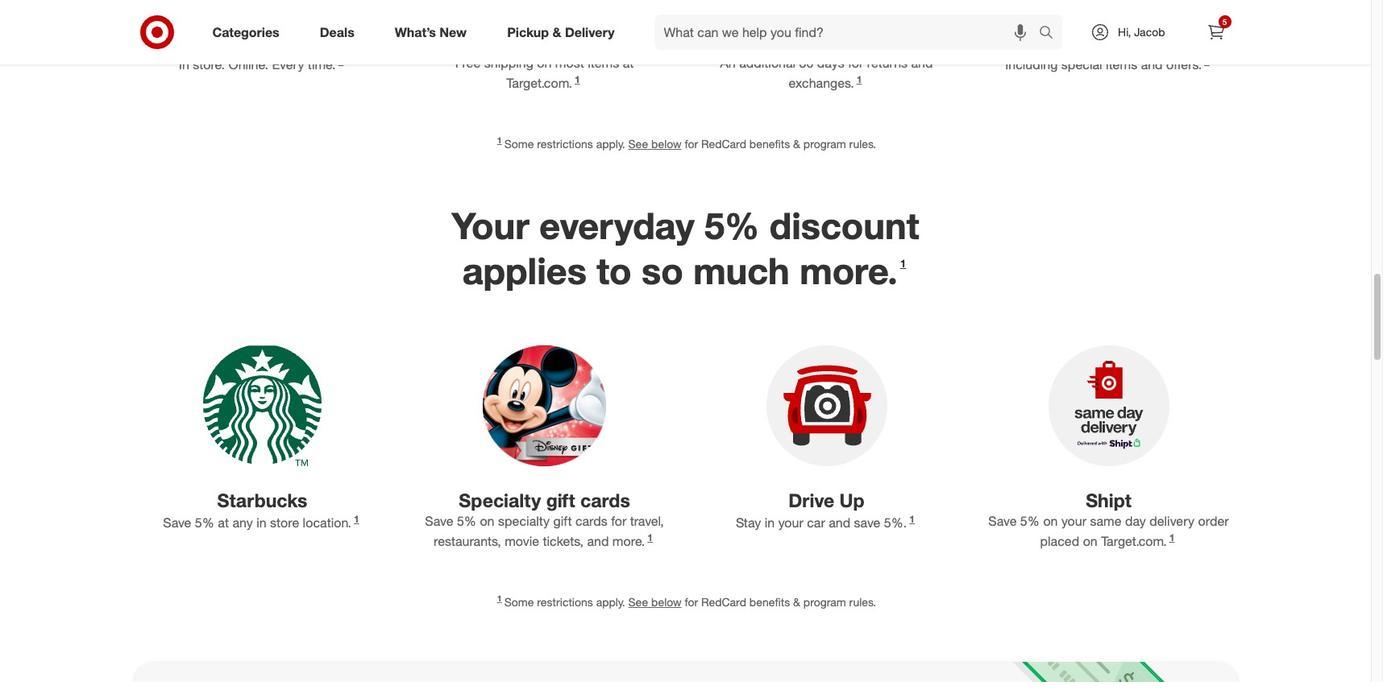 Task type: vqa. For each thing, say whether or not it's contained in the screenshot.


Task type: describe. For each thing, give the bounding box(es) containing it.
5%.
[[884, 515, 907, 531]]

0 vertical spatial &
[[553, 24, 561, 40]]

2 vertical spatial &
[[793, 595, 800, 609]]

more for more return time
[[753, 31, 798, 53]]

1 below from the top
[[651, 137, 682, 150]]

1 down most
[[575, 73, 580, 85]]

2 some from the top
[[504, 595, 534, 609]]

search button
[[1032, 15, 1071, 53]]

items for exclusives
[[1106, 57, 1138, 73]]

at inside free shipping on most items at target.com.
[[623, 55, 634, 71]]

order
[[1198, 513, 1229, 529]]

deals
[[320, 24, 354, 40]]

for inside an additional 30 days for returns and exchanges.
[[848, 55, 864, 71]]

1 benefits from the top
[[749, 137, 790, 150]]

target
[[277, 31, 332, 53]]

1 right exchanges.
[[857, 73, 862, 85]]

save for shipt
[[988, 513, 1017, 529]]

tickets,
[[543, 534, 584, 550]]

categories link
[[199, 15, 300, 50]]

on for most
[[537, 55, 552, 71]]

cards inside save 5% on specialty gift cards for travel, restaurants, movie tickets, and more.
[[575, 513, 608, 529]]

1 redcard from the top
[[701, 137, 746, 150]]

1 inside 'drive up stay in your car and save 5%. 1'
[[910, 513, 915, 525]]

1 link for including special items and offers.
[[1202, 55, 1212, 73]]

more inside more exclusives including special items and offers. 1
[[1038, 31, 1083, 53]]

discount
[[770, 204, 919, 248]]

hi,
[[1118, 25, 1131, 39]]

specialty
[[498, 513, 550, 529]]

additional
[[739, 55, 796, 71]]

1 some from the top
[[504, 137, 534, 150]]

5% inside save 5% on specialty gift cards for travel, restaurants, movie tickets, and more.
[[457, 513, 476, 529]]

store.
[[193, 57, 225, 73]]

save
[[854, 515, 881, 531]]

online.
[[228, 57, 268, 73]]

1 see from the top
[[628, 137, 648, 150]]

what's
[[395, 24, 436, 40]]

for inside save 5% on specialty gift cards for travel, restaurants, movie tickets, and more.
[[611, 513, 627, 529]]

offers.
[[1166, 57, 1202, 73]]

more return time
[[753, 31, 901, 53]]

an additional 30 days for returns and exchanges.
[[720, 55, 933, 91]]

applies
[[462, 249, 587, 293]]

1 inside your everyday 5% discount applies to so much more. 1
[[900, 257, 906, 270]]

redcard debit graphic image
[[1008, 662, 1198, 683]]

1 rules. from the top
[[849, 137, 876, 150]]

target.com. inside save 5% on your same day delivery order placed on target.com.
[[1101, 534, 1167, 550]]

starbucks save 5% at any in store location. 1
[[163, 489, 359, 531]]

1 1 some restrictions apply. see below for redcard benefits & program rules. from the top
[[497, 135, 876, 150]]

to inside your everyday 5% discount applies to so much more. 1
[[597, 249, 632, 293]]

1 link for save 5% on your same day delivery order placed on target.com.
[[1167, 532, 1177, 550]]

shipt
[[1086, 489, 1132, 512]]

5% inside save 5% on your same day delivery order placed on target.com.
[[1020, 513, 1040, 529]]

delivery
[[565, 24, 615, 40]]

at inside starbucks save 5% at any in store location. 1
[[218, 515, 229, 531]]

and inside save 5% on specialty gift cards for travel, restaurants, movie tickets, and more.
[[587, 534, 609, 550]]

on for your
[[1043, 513, 1058, 529]]

and inside 'drive up stay in your car and save 5%. 1'
[[829, 515, 851, 531]]

specialty
[[459, 489, 541, 512]]

1 down delivery in the bottom of the page
[[1169, 532, 1175, 544]]

save 5% on your same day delivery order placed on target.com.
[[988, 513, 1229, 550]]

2 below from the top
[[651, 595, 682, 609]]

specialty gift cards
[[459, 489, 630, 512]]

save inside starbucks save 5% at any in store location. 1
[[163, 515, 191, 531]]

hi, jacob
[[1118, 25, 1165, 39]]

so
[[642, 249, 683, 293]]

1 link down discount
[[898, 257, 909, 276]]

items for shipping
[[588, 55, 619, 71]]

save 5% on specialty gift cards for travel, restaurants, movie tickets, and more.
[[425, 513, 664, 550]]

gift cards icon image
[[483, 346, 606, 467]]

search
[[1032, 25, 1071, 42]]

movie
[[505, 534, 539, 550]]

target.com. inside free shipping on most items at target.com.
[[507, 75, 572, 91]]

5
[[1223, 17, 1227, 27]]

2 redcard from the top
[[701, 595, 746, 609]]

stay
[[736, 515, 761, 531]]

pickup & delivery
[[507, 24, 615, 40]]

0 vertical spatial to
[[516, 31, 534, 53]]

1 inside 5% off at target in store. online. every time. 1
[[338, 55, 344, 67]]

door
[[583, 31, 624, 53]]

2 benefits from the top
[[749, 595, 790, 609]]

2 restrictions from the top
[[537, 595, 593, 609]]

2 see from the top
[[628, 595, 648, 609]]

drive up logo image
[[766, 346, 887, 467]]

drive up stay in your car and save 5%. 1
[[736, 489, 915, 531]]

on down same at right bottom
[[1083, 534, 1098, 550]]

delivery
[[1150, 513, 1195, 529]]

shipt logo image
[[1048, 346, 1169, 467]]

5% inside your everyday 5% discount applies to so much more. 1
[[705, 204, 760, 248]]

1 vertical spatial &
[[793, 137, 800, 150]]

drive
[[789, 489, 834, 512]]

exclusives
[[1089, 31, 1180, 53]]

1 link for in store. online. every time.
[[336, 55, 346, 73]]

new
[[440, 24, 467, 40]]

at inside 5% off at target in store. online. every time. 1
[[255, 31, 272, 53]]



Task type: locate. For each thing, give the bounding box(es) containing it.
in
[[179, 57, 189, 73]]

1 in from the left
[[256, 515, 266, 531]]

1 vertical spatial gift
[[553, 513, 572, 529]]

1 link right save
[[907, 513, 917, 531]]

and
[[911, 55, 933, 71], [1141, 57, 1163, 73], [829, 515, 851, 531], [587, 534, 609, 550]]

items down door
[[588, 55, 619, 71]]

at right off
[[255, 31, 272, 53]]

items
[[588, 55, 619, 71], [1106, 57, 1138, 73]]

2 horizontal spatial save
[[988, 513, 1017, 529]]

starbucks logo image
[[203, 346, 322, 467]]

1 vertical spatial more.
[[612, 534, 645, 550]]

1 inside starbucks save 5% at any in store location. 1
[[354, 513, 359, 525]]

your
[[539, 31, 578, 53], [1062, 513, 1087, 529], [778, 515, 803, 531]]

1 horizontal spatial at
[[255, 31, 272, 53]]

restrictions
[[537, 137, 593, 150], [537, 595, 593, 609]]

2 horizontal spatial your
[[1062, 513, 1087, 529]]

1 horizontal spatial more
[[753, 31, 798, 53]]

rules.
[[849, 137, 876, 150], [849, 595, 876, 609]]

1 link
[[336, 55, 346, 73], [1202, 55, 1212, 73], [572, 73, 582, 91], [854, 73, 864, 91], [898, 257, 909, 276], [351, 513, 362, 531], [907, 513, 917, 531], [645, 532, 655, 550], [1167, 532, 1177, 550]]

1 link down most
[[572, 73, 582, 91]]

to down everyday
[[597, 249, 632, 293]]

What can we help you find? suggestions appear below search field
[[654, 15, 1043, 50]]

restaurants,
[[434, 534, 501, 550]]

1 link for save 5% at any in store location.
[[351, 513, 362, 531]]

in right any
[[256, 515, 266, 531]]

more.
[[800, 249, 898, 293], [612, 534, 645, 550]]

0 horizontal spatial save
[[163, 515, 191, 531]]

rules. down exchanges.
[[849, 137, 876, 150]]

restrictions down free shipping on most items at target.com.
[[537, 137, 593, 150]]

1 link for save 5% on specialty gift cards for travel, restaurants, movie tickets, and more.
[[645, 532, 655, 550]]

more. down discount
[[800, 249, 898, 293]]

store
[[270, 515, 299, 531]]

2 horizontal spatial at
[[623, 55, 634, 71]]

including
[[1005, 57, 1058, 73]]

pickup
[[507, 24, 549, 40]]

save for specialty gift cards
[[425, 513, 453, 529]]

1 link for free shipping on most items at target.com.
[[572, 73, 582, 91]]

0 vertical spatial below
[[651, 137, 682, 150]]

5% off at target in store. online. every time. 1
[[179, 31, 344, 73]]

program down exchanges.
[[804, 137, 846, 150]]

at left any
[[218, 515, 229, 531]]

1 vertical spatial cards
[[575, 513, 608, 529]]

0 horizontal spatial in
[[256, 515, 266, 531]]

items inside more exclusives including special items and offers. 1
[[1106, 57, 1138, 73]]

1 vertical spatial redcard
[[701, 595, 746, 609]]

more for more to your door
[[465, 31, 511, 53]]

1 vertical spatial apply.
[[596, 595, 625, 609]]

more exclusives including special items and offers. 1
[[1005, 31, 1210, 73]]

some down movie
[[504, 595, 534, 609]]

target.com.
[[507, 75, 572, 91], [1101, 534, 1167, 550]]

0 vertical spatial rules.
[[849, 137, 876, 150]]

0 vertical spatial cards
[[580, 489, 630, 512]]

free shipping on most items at target.com.
[[455, 55, 634, 91]]

benefits
[[749, 137, 790, 150], [749, 595, 790, 609]]

5% left same at right bottom
[[1020, 513, 1040, 529]]

1 link for an additional 30 days for returns and exchanges.
[[854, 73, 864, 91]]

your inside 'drive up stay in your car and save 5%. 1'
[[778, 515, 803, 531]]

1 vertical spatial target.com.
[[1101, 534, 1167, 550]]

off
[[226, 31, 249, 53]]

1 horizontal spatial your
[[778, 515, 803, 531]]

1 right time.
[[338, 55, 344, 67]]

1 vertical spatial below
[[651, 595, 682, 609]]

for
[[848, 55, 864, 71], [685, 137, 698, 150], [611, 513, 627, 529], [685, 595, 698, 609]]

0 vertical spatial restrictions
[[537, 137, 593, 150]]

much
[[693, 249, 790, 293]]

0 vertical spatial redcard
[[701, 137, 746, 150]]

your up most
[[539, 31, 578, 53]]

save inside save 5% on your same day delivery order placed on target.com.
[[988, 513, 1017, 529]]

1 vertical spatial see
[[628, 595, 648, 609]]

1 down shipping
[[497, 135, 502, 145]]

apply.
[[596, 137, 625, 150], [596, 595, 625, 609]]

0 horizontal spatial to
[[516, 31, 534, 53]]

your everyday 5% discount applies to so much more. 1
[[452, 204, 919, 293]]

pickup & delivery link
[[493, 15, 635, 50]]

items inside free shipping on most items at target.com.
[[588, 55, 619, 71]]

on up placed
[[1043, 513, 1058, 529]]

special
[[1061, 57, 1102, 73]]

more. inside save 5% on specialty gift cards for travel, restaurants, movie tickets, and more.
[[612, 534, 645, 550]]

save
[[425, 513, 453, 529], [988, 513, 1017, 529], [163, 515, 191, 531]]

1 vertical spatial at
[[623, 55, 634, 71]]

travel,
[[630, 513, 664, 529]]

0 vertical spatial gift
[[546, 489, 575, 512]]

car
[[807, 515, 825, 531]]

same
[[1090, 513, 1122, 529]]

target.com. down the day
[[1101, 534, 1167, 550]]

1 link down travel,
[[645, 532, 655, 550]]

up
[[840, 489, 865, 512]]

1 program from the top
[[804, 137, 846, 150]]

location.
[[303, 515, 351, 531]]

free
[[455, 55, 481, 71]]

1 right the location.
[[354, 513, 359, 525]]

in inside starbucks save 5% at any in store location. 1
[[256, 515, 266, 531]]

most
[[555, 55, 584, 71]]

cards up tickets, at left bottom
[[575, 513, 608, 529]]

time
[[862, 31, 901, 53]]

and right tickets, at left bottom
[[587, 534, 609, 550]]

time.
[[308, 57, 336, 73]]

2 horizontal spatial more
[[1038, 31, 1083, 53]]

on inside free shipping on most items at target.com.
[[537, 55, 552, 71]]

in inside 'drive up stay in your car and save 5%. 1'
[[765, 515, 775, 531]]

1 horizontal spatial save
[[425, 513, 453, 529]]

1 link for stay in your car and save 5%.
[[907, 513, 917, 531]]

more. inside your everyday 5% discount applies to so much more. 1
[[800, 249, 898, 293]]

1 horizontal spatial to
[[597, 249, 632, 293]]

shipping
[[484, 55, 534, 71]]

more up additional
[[753, 31, 798, 53]]

your inside save 5% on your same day delivery order placed on target.com.
[[1062, 513, 1087, 529]]

0 horizontal spatial more.
[[612, 534, 645, 550]]

0 vertical spatial see
[[628, 137, 648, 150]]

day
[[1125, 513, 1146, 529]]

1 apply. from the top
[[596, 137, 625, 150]]

gift up tickets, at left bottom
[[553, 513, 572, 529]]

1 vertical spatial program
[[804, 595, 846, 609]]

1 more from the left
[[465, 31, 511, 53]]

to up shipping
[[516, 31, 534, 53]]

your up placed
[[1062, 513, 1087, 529]]

rules. down save
[[849, 595, 876, 609]]

what's new link
[[381, 15, 487, 50]]

5% up restaurants,
[[457, 513, 476, 529]]

your left car
[[778, 515, 803, 531]]

2 vertical spatial at
[[218, 515, 229, 531]]

1 vertical spatial to
[[597, 249, 632, 293]]

0 horizontal spatial at
[[218, 515, 229, 531]]

2 program from the top
[[804, 595, 846, 609]]

at down door
[[623, 55, 634, 71]]

more. down travel,
[[612, 534, 645, 550]]

at
[[255, 31, 272, 53], [623, 55, 634, 71], [218, 515, 229, 531]]

1 link right store
[[351, 513, 362, 531]]

on inside save 5% on specialty gift cards for travel, restaurants, movie tickets, and more.
[[480, 513, 495, 529]]

0 vertical spatial benefits
[[749, 137, 790, 150]]

1 horizontal spatial target.com.
[[1101, 534, 1167, 550]]

5% up much
[[705, 204, 760, 248]]

1 right 5%.
[[910, 513, 915, 525]]

some
[[504, 137, 534, 150], [504, 595, 534, 609]]

0 vertical spatial program
[[804, 137, 846, 150]]

every
[[272, 57, 304, 73]]

2 rules. from the top
[[849, 595, 876, 609]]

1 link down delivery in the bottom of the page
[[1167, 532, 1177, 550]]

1 link down the deals 'link'
[[336, 55, 346, 73]]

1 vertical spatial some
[[504, 595, 534, 609]]

0 vertical spatial 1 some restrictions apply. see below for redcard benefits & program rules.
[[497, 135, 876, 150]]

1 vertical spatial rules.
[[849, 595, 876, 609]]

&
[[553, 24, 561, 40], [793, 137, 800, 150], [793, 595, 800, 609]]

1 horizontal spatial items
[[1106, 57, 1138, 73]]

2 1 some restrictions apply. see below for redcard benefits & program rules. from the top
[[497, 594, 876, 609]]

5%
[[193, 31, 221, 53], [705, 204, 760, 248], [457, 513, 476, 529], [1020, 513, 1040, 529], [195, 515, 214, 531]]

30
[[799, 55, 814, 71]]

1 restrictions from the top
[[537, 137, 593, 150]]

1 vertical spatial benefits
[[749, 595, 790, 609]]

starbucks
[[217, 489, 307, 512]]

1 right offers.
[[1204, 55, 1210, 67]]

save inside save 5% on specialty gift cards for travel, restaurants, movie tickets, and more.
[[425, 513, 453, 529]]

everyday
[[539, 204, 694, 248]]

5% inside starbucks save 5% at any in store location. 1
[[195, 515, 214, 531]]

1 link down '5' link
[[1202, 55, 1212, 73]]

1 vertical spatial restrictions
[[537, 595, 593, 609]]

5% left any
[[195, 515, 214, 531]]

1 some restrictions apply. see below for redcard benefits & program rules.
[[497, 135, 876, 150], [497, 594, 876, 609]]

more
[[465, 31, 511, 53], [753, 31, 798, 53], [1038, 31, 1083, 53]]

1 inside more exclusives including special items and offers. 1
[[1204, 55, 1210, 67]]

on down more to your door
[[537, 55, 552, 71]]

exchanges.
[[789, 75, 854, 91]]

your
[[452, 204, 529, 248]]

5% up 'store.'
[[193, 31, 221, 53]]

0 vertical spatial some
[[504, 137, 534, 150]]

more to your door
[[465, 31, 624, 53]]

1
[[338, 55, 344, 67], [1204, 55, 1210, 67], [575, 73, 580, 85], [857, 73, 862, 85], [497, 135, 502, 145], [900, 257, 906, 270], [354, 513, 359, 525], [910, 513, 915, 525], [648, 532, 653, 544], [1169, 532, 1175, 544], [497, 594, 502, 604]]

5% inside 5% off at target in store. online. every time. 1
[[193, 31, 221, 53]]

and down exclusives
[[1141, 57, 1163, 73]]

5 link
[[1198, 15, 1234, 50]]

more up special
[[1038, 31, 1083, 53]]

any
[[233, 515, 253, 531]]

more up 'free'
[[465, 31, 511, 53]]

on down specialty
[[480, 513, 495, 529]]

an
[[720, 55, 736, 71]]

program down car
[[804, 595, 846, 609]]

0 horizontal spatial target.com.
[[507, 75, 572, 91]]

0 vertical spatial at
[[255, 31, 272, 53]]

1 horizontal spatial more.
[[800, 249, 898, 293]]

some down free shipping on most items at target.com.
[[504, 137, 534, 150]]

0 horizontal spatial more
[[465, 31, 511, 53]]

1 link down "time"
[[854, 73, 864, 91]]

what's new
[[395, 24, 467, 40]]

return
[[803, 31, 857, 53]]

below
[[651, 137, 682, 150], [651, 595, 682, 609]]

categories
[[212, 24, 279, 40]]

2 apply. from the top
[[596, 595, 625, 609]]

program
[[804, 137, 846, 150], [804, 595, 846, 609]]

see
[[628, 137, 648, 150], [628, 595, 648, 609]]

1 down discount
[[900, 257, 906, 270]]

target.com. down most
[[507, 75, 572, 91]]

0 vertical spatial target.com.
[[507, 75, 572, 91]]

jacob
[[1134, 25, 1165, 39]]

2 more from the left
[[753, 31, 798, 53]]

cards up travel,
[[580, 489, 630, 512]]

gift inside save 5% on specialty gift cards for travel, restaurants, movie tickets, and more.
[[553, 513, 572, 529]]

to
[[516, 31, 534, 53], [597, 249, 632, 293]]

in right stay
[[765, 515, 775, 531]]

gift up save 5% on specialty gift cards for travel, restaurants, movie tickets, and more.
[[546, 489, 575, 512]]

on for specialty
[[480, 513, 495, 529]]

2 in from the left
[[765, 515, 775, 531]]

1 horizontal spatial in
[[765, 515, 775, 531]]

1 vertical spatial 1 some restrictions apply. see below for redcard benefits & program rules.
[[497, 594, 876, 609]]

placed
[[1040, 534, 1079, 550]]

0 vertical spatial more.
[[800, 249, 898, 293]]

0 horizontal spatial items
[[588, 55, 619, 71]]

restrictions down tickets, at left bottom
[[537, 595, 593, 609]]

items down exclusives
[[1106, 57, 1138, 73]]

0 horizontal spatial your
[[539, 31, 578, 53]]

and inside more exclusives including special items and offers. 1
[[1141, 57, 1163, 73]]

3 more from the left
[[1038, 31, 1083, 53]]

1 down travel,
[[648, 532, 653, 544]]

and inside an additional 30 days for returns and exchanges.
[[911, 55, 933, 71]]

redcard
[[701, 137, 746, 150], [701, 595, 746, 609]]

0 vertical spatial apply.
[[596, 137, 625, 150]]

deals link
[[306, 15, 375, 50]]

and right returns
[[911, 55, 933, 71]]

returns
[[867, 55, 908, 71]]

1 down restaurants,
[[497, 594, 502, 604]]

and right car
[[829, 515, 851, 531]]

days
[[817, 55, 845, 71]]



